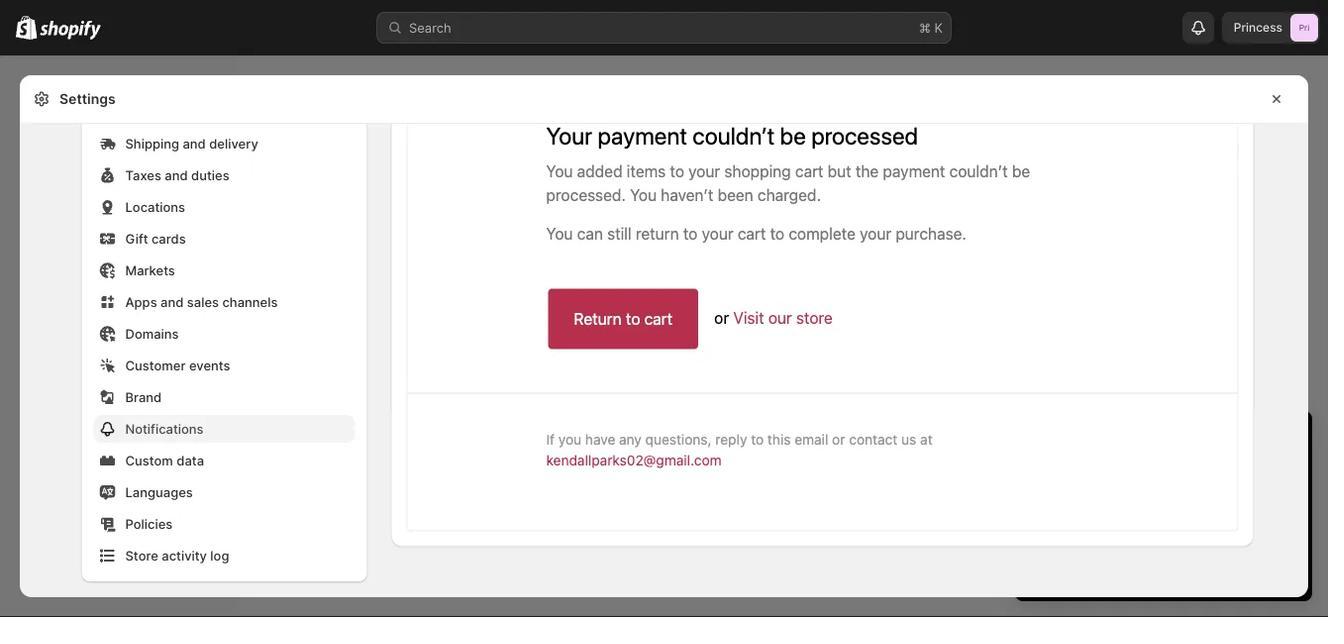 Task type: locate. For each thing, give the bounding box(es) containing it.
and right apps
[[161, 295, 184, 310]]

taxes and duties link
[[94, 162, 355, 190]]

locations
[[125, 200, 185, 215]]

and left the add
[[1126, 524, 1149, 540]]

sales channels
[[20, 343, 106, 358]]

notifications
[[125, 422, 204, 437]]

1 horizontal spatial channels
[[222, 295, 278, 310]]

custom
[[125, 453, 173, 469]]

and right taxes
[[165, 168, 188, 183]]

domains
[[125, 327, 179, 342]]

home link
[[12, 71, 226, 99]]

settings link
[[12, 574, 226, 602]]

channels down markets link
[[222, 295, 278, 310]]

customer
[[125, 358, 186, 374]]

and
[[183, 136, 206, 152], [165, 168, 188, 183], [161, 295, 184, 310], [1126, 524, 1149, 540]]

settings dialog
[[20, 0, 1309, 598]]

customer events link
[[94, 352, 355, 380]]

store activity log link
[[94, 543, 355, 570]]

notifications link
[[94, 416, 355, 443]]

settings
[[59, 91, 116, 108], [48, 580, 99, 595]]

apps and sales channels link
[[94, 289, 355, 317]]

brand link
[[94, 384, 355, 412]]

discounts
[[48, 299, 109, 315]]

events
[[189, 358, 230, 374]]

⌘
[[920, 20, 931, 35]]

your
[[1261, 504, 1288, 520]]

add
[[1153, 524, 1176, 540]]

markets link
[[94, 257, 355, 285]]

0 vertical spatial settings
[[59, 91, 116, 108]]

and for apps
[[161, 295, 184, 310]]

languages
[[125, 485, 193, 500]]

⌘ k
[[920, 20, 943, 35]]

apps
[[125, 295, 157, 310]]

channels
[[222, 295, 278, 310], [54, 343, 106, 358]]

0 vertical spatial channels
[[222, 295, 278, 310]]

settings inside dialog
[[59, 91, 116, 108]]

shipping and delivery
[[125, 136, 258, 152]]

sales channels button
[[12, 337, 226, 365]]

princess
[[1235, 20, 1283, 35]]

0 horizontal spatial shopify image
[[16, 15, 37, 39]]

0 horizontal spatial channels
[[54, 343, 106, 358]]

shopify image
[[16, 15, 37, 39], [40, 20, 101, 40]]

channels down discounts
[[54, 343, 106, 358]]

taxes and duties
[[125, 168, 230, 183]]

log
[[210, 549, 229, 564]]

1 horizontal spatial shopify image
[[40, 20, 101, 40]]

to customize your online store and add bonus features
[[1051, 504, 1288, 540]]

locations link
[[94, 194, 355, 221]]

and inside the to customize your online store and add bonus features
[[1126, 524, 1149, 540]]

and up duties at top left
[[183, 136, 206, 152]]

shipping and delivery link
[[94, 130, 355, 158]]

1 vertical spatial channels
[[54, 343, 106, 358]]

gift cards
[[125, 231, 186, 247]]

home
[[48, 77, 84, 93]]



Task type: vqa. For each thing, say whether or not it's contained in the screenshot.
data
yes



Task type: describe. For each thing, give the bounding box(es) containing it.
shipping
[[125, 136, 179, 152]]

sales
[[187, 295, 219, 310]]

and for shipping
[[183, 136, 206, 152]]

customize
[[1195, 504, 1257, 520]]

1 vertical spatial settings
[[48, 580, 99, 595]]

features
[[1221, 524, 1271, 540]]

gift cards link
[[94, 225, 355, 253]]

cards
[[152, 231, 186, 247]]

k
[[935, 20, 943, 35]]

custom data link
[[94, 447, 355, 475]]

search
[[409, 20, 452, 35]]

activity
[[162, 549, 207, 564]]

gift
[[125, 231, 148, 247]]

store activity log
[[125, 549, 229, 564]]

delivery
[[209, 136, 258, 152]]

domains link
[[94, 321, 355, 348]]

brand
[[125, 390, 162, 405]]

data
[[177, 453, 204, 469]]

princess image
[[1291, 14, 1319, 42]]

store
[[125, 549, 158, 564]]

discounts link
[[12, 293, 226, 321]]

channels inside settings dialog
[[222, 295, 278, 310]]

bonus
[[1180, 524, 1217, 540]]

custom data
[[125, 453, 204, 469]]

duties
[[191, 168, 230, 183]]

customer events
[[125, 358, 230, 374]]

sales
[[20, 343, 51, 358]]

taxes
[[125, 168, 161, 183]]

apps and sales channels
[[125, 295, 278, 310]]

markets
[[125, 263, 175, 278]]

online
[[1051, 524, 1088, 540]]

languages link
[[94, 479, 355, 507]]

policies link
[[94, 511, 355, 539]]

to
[[1179, 504, 1191, 520]]

channels inside button
[[54, 343, 106, 358]]

and for taxes
[[165, 168, 188, 183]]

policies
[[125, 517, 173, 532]]

store
[[1091, 524, 1123, 540]]



